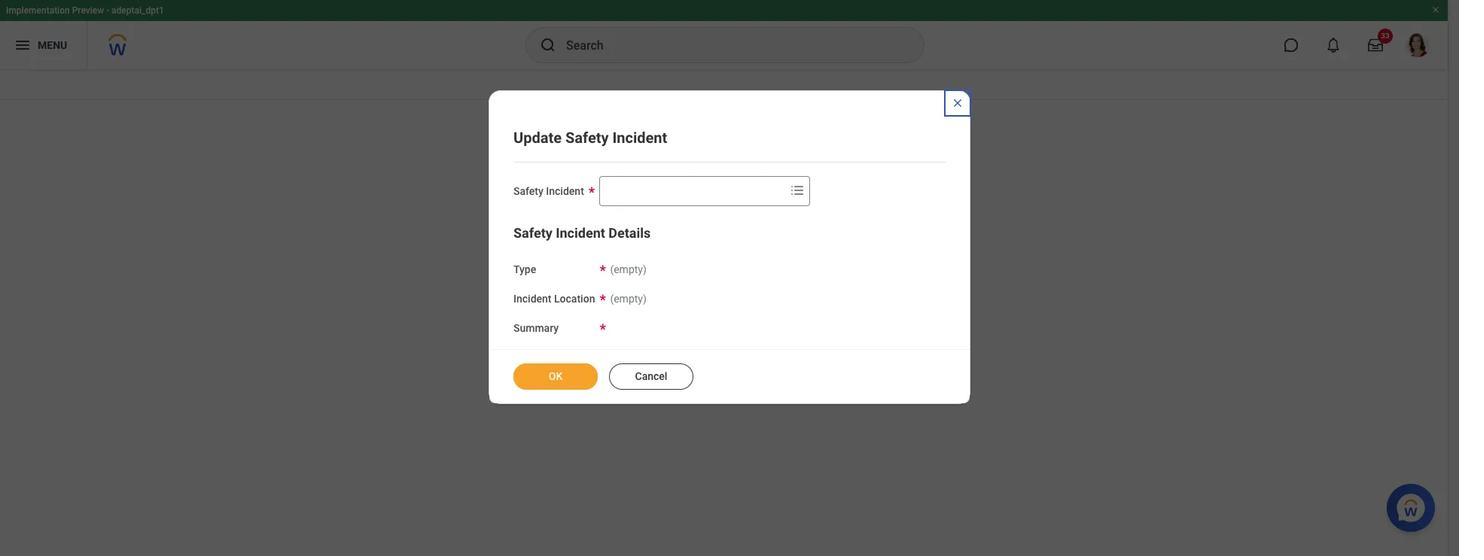 Task type: locate. For each thing, give the bounding box(es) containing it.
inbox large image
[[1369, 38, 1384, 53]]

summary
[[514, 322, 559, 334]]

safety right update
[[566, 129, 609, 147]]

safety incident details group
[[514, 224, 946, 336]]

details
[[609, 225, 651, 241]]

incident location
[[514, 293, 595, 305]]

preview
[[72, 5, 104, 16]]

(empty) right location
[[610, 293, 647, 305]]

cancel
[[635, 371, 668, 383]]

1 vertical spatial (empty)
[[610, 293, 647, 305]]

2 (empty) from the top
[[610, 293, 647, 305]]

update
[[514, 129, 562, 147]]

main content
[[0, 69, 1449, 142]]

(empty)
[[610, 264, 647, 276], [610, 293, 647, 305]]

safety incident
[[514, 185, 584, 197]]

implementation
[[6, 5, 70, 16]]

incident
[[613, 129, 668, 147], [546, 185, 584, 197], [556, 225, 605, 241], [514, 293, 552, 305]]

(empty) for type
[[610, 264, 647, 276]]

adeptai_dpt1
[[112, 5, 164, 16]]

(empty) down the details
[[610, 264, 647, 276]]

safety
[[566, 129, 609, 147], [514, 185, 544, 197], [514, 225, 553, 241]]

-
[[106, 5, 109, 16]]

safety incident details
[[514, 225, 651, 241]]

2 vertical spatial safety
[[514, 225, 553, 241]]

(empty) for incident location
[[610, 293, 647, 305]]

incident up summary
[[514, 293, 552, 305]]

safety for safety incident details
[[514, 225, 553, 241]]

implementation preview -   adeptai_dpt1
[[6, 5, 164, 16]]

incident up the safety incident field
[[613, 129, 668, 147]]

0 vertical spatial (empty)
[[610, 264, 647, 276]]

profile logan mcneil element
[[1397, 29, 1439, 62]]

notifications large image
[[1326, 38, 1342, 53]]

safety up type
[[514, 225, 553, 241]]

close update safety incident image
[[952, 97, 964, 109]]

1 (empty) from the top
[[610, 264, 647, 276]]

0 vertical spatial safety
[[566, 129, 609, 147]]

safety inside group
[[514, 225, 553, 241]]

safety down update
[[514, 185, 544, 197]]

1 vertical spatial safety
[[514, 185, 544, 197]]

incident left the details
[[556, 225, 605, 241]]



Task type: describe. For each thing, give the bounding box(es) containing it.
close environment banner image
[[1432, 5, 1441, 14]]

implementation preview -   adeptai_dpt1 banner
[[0, 0, 1449, 69]]

safety for safety incident
[[514, 185, 544, 197]]

ok button
[[514, 364, 598, 390]]

safety incident details button
[[514, 225, 651, 241]]

incident up the safety incident details button on the top
[[546, 185, 584, 197]]

Safety Incident field
[[600, 178, 785, 205]]

type
[[514, 264, 536, 276]]

ok
[[549, 371, 563, 383]]

update safety incident dialog
[[489, 90, 971, 405]]

prompts image
[[789, 182, 807, 200]]

location
[[554, 293, 595, 305]]

search image
[[539, 36, 557, 54]]

update safety incident
[[514, 129, 668, 147]]

cancel button
[[609, 364, 694, 390]]



Task type: vqa. For each thing, say whether or not it's contained in the screenshot.
Update
yes



